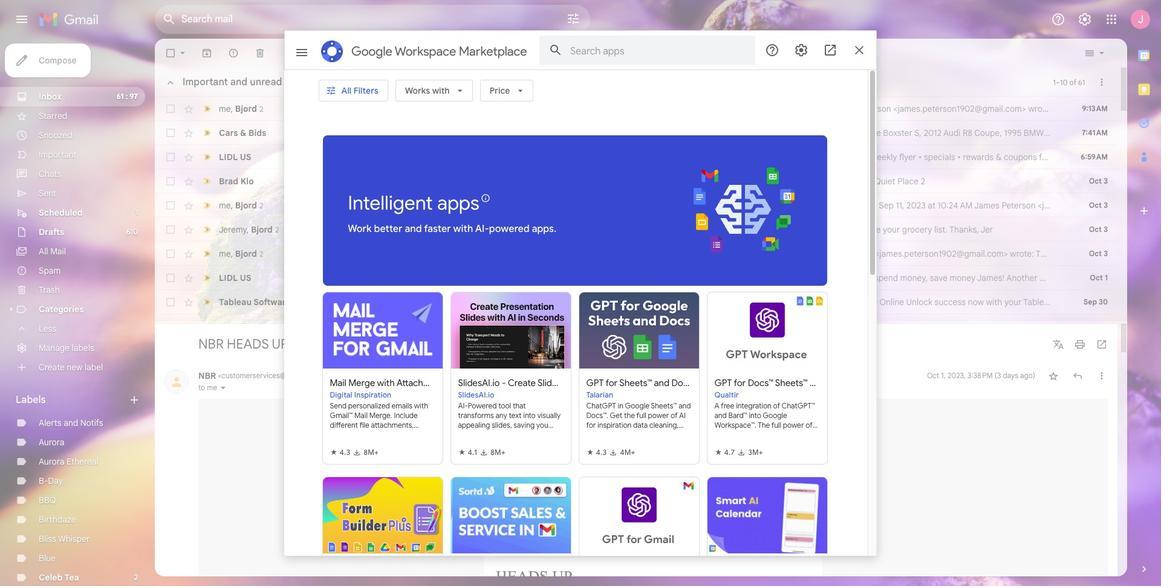 Task type: describe. For each thing, give the bounding box(es) containing it.
starts
[[569, 297, 591, 308]]

important according to google magic., sent only to me switch for newly listed — october 4th: 1998 stewart & stevenson m1079 lmtv, 2017 porsche 911 carrera 4s coupe, 2002 porsche boxster s, 2012 audi r8 coupe, 1995 bmw m3 coupe, 2002 toyota sequo
[[201, 127, 213, 139]]

0 vertical spatial nbr image
[[484, 399, 822, 500]]

1 horizontal spatial good
[[541, 152, 561, 163]]

guide
[[770, 321, 792, 332]]

1 abyss, from the left
[[513, 200, 538, 211]]

aurora for aurora link
[[39, 437, 64, 448]]

begins
[[539, 103, 564, 114]]

store
[[756, 152, 775, 163]]

miller
[[644, 224, 665, 235]]

day
[[646, 176, 660, 187]]

heads up main content
[[155, 39, 1161, 587]]

james inside idolatry is really not good for anyone. not even the idols. john bach on wed, sep 13, 2023 at 2:39 pm james peterson <james.peterson1902@gmail.com> wrote: thanks for all you do! you're a link
[[812, 249, 837, 259]]

1 vertical spatial flyer
[[855, 273, 872, 284]]

on up terry,
[[845, 200, 856, 211]]

💰 image
[[478, 274, 488, 284]]

3 for important mainly because it was sent directly to you., sent to my address switch
[[1104, 201, 1108, 210]]

👋 image
[[340, 298, 350, 308]]

in right the change
[[496, 103, 503, 114]]

important and unread tab panel
[[155, 68, 1161, 339]]

1 horizontal spatial is
[[778, 152, 784, 163]]

view right ahead.
[[614, 152, 631, 163]]

1998
[[535, 128, 552, 138]]

1 vertical spatial october
[[554, 273, 586, 284]]

& right stewart
[[586, 128, 591, 138]]

drag
[[753, 176, 772, 187]]

lidl for oct 1
[[219, 273, 238, 284]]

2 horizontal spatial weekly
[[1138, 152, 1161, 163]]

1 ‌ from the left
[[779, 297, 779, 308]]

luminous
[[691, 200, 726, 211]]

3 row from the top
[[155, 145, 1161, 169]]

yo
[[1155, 297, 1161, 308]]

1 horizontal spatial of
[[662, 176, 670, 187]]

0 horizontal spatial 11,
[[542, 224, 550, 235]]

0 vertical spatial you
[[1089, 249, 1103, 259]]

starred link
[[39, 111, 67, 122]]

wicked good deals ahead. view email in browser hi james, your store is n chesterfield va lidl weekly flyer • specials • rewards & coupons fall weather classics view weekly link
[[340, 151, 1161, 163]]

me down important and unread button
[[219, 103, 231, 114]]

important according to google magic., sent to my address switch
[[201, 175, 213, 187]]

1 quiet from the left
[[821, 176, 842, 187]]

1 trial from the left
[[552, 297, 567, 308]]

app
[[703, 321, 717, 332]]

in down bach
[[661, 273, 668, 284]]

boxster
[[883, 128, 912, 138]]

hey
[[1054, 103, 1069, 114]]

1 vertical spatial browser
[[670, 273, 701, 284]]

1 now from the left
[[968, 297, 984, 308]]

1 vertical spatial out
[[617, 336, 637, 352]]

important for important link
[[39, 149, 76, 160]]

1 vertical spatial nbr image
[[496, 516, 618, 542]]

unsubscribe link
[[322, 372, 359, 380]]

starred
[[39, 111, 67, 122]]

<
[[218, 371, 222, 380]]

0 vertical spatial heads
[[227, 336, 269, 352]]

oct for important according to google magic., sent to my address "switch"
[[1089, 177, 1102, 186]]

oct for important according to google magic., sent only to me switch corresponding to (plus a special october reward) view email in browser lidl - low-priced groceries view weekly flyer spend money, save money james! another month, another chance to rack u
[[1090, 273, 1103, 282]]

through
[[810, 321, 841, 332]]

main menu image
[[15, 12, 29, 27]]

chats
[[39, 169, 61, 180]]

0 horizontal spatial with
[[674, 321, 690, 332]]

bjord for idolatry is really not good for anyone. not even the idols. john bach on wed, sep 13, 2023 at 2:39 pm james peterson <james.peterson1902@gmail.com> wrote: thanks for all you do! you're a important mainly because it was sent directly to you., sent only to me switch
[[235, 248, 257, 259]]

success
[[935, 297, 966, 308]]

advanced search options image
[[561, 7, 585, 31]]

10
[[1060, 78, 1068, 87]]

list
[[376, 224, 391, 235]]

1 horizontal spatial for
[[612, 176, 623, 187]]

at left 1:22
[[574, 224, 581, 235]]

toggle split pane mode image
[[1084, 47, 1096, 59]]

10 ‌ from the left
[[799, 297, 799, 308]]

7 row from the top
[[155, 242, 1150, 266]]

13 ‌ from the left
[[806, 297, 806, 308]]

0 horizontal spatial lidl
[[704, 273, 717, 284]]

priced
[[742, 273, 767, 284]]

2 horizontal spatial manage
[[1097, 321, 1128, 332]]

0 horizontal spatial you
[[794, 321, 808, 332]]

0 vertical spatial wrote:
[[1028, 103, 1052, 114]]

& left today
[[361, 128, 367, 138]]

1 porsche from the left
[[708, 128, 739, 138]]

2 me , bjord 2 from the top
[[219, 200, 263, 211]]

0 vertical spatial lidl
[[855, 152, 869, 163]]

, for idolatry is really not good for anyone. not even the idols. john bach on wed, sep 13, 2023 at 2:39 pm james peterson <james.peterson1902@gmail.com> wrote: thanks for all you do! you're a important mainly because it was sent directly to you., sent only to me switch
[[231, 248, 233, 259]]

4 tableau from the left
[[1023, 297, 1054, 308]]

your up opportunity
[[1004, 297, 1022, 308]]

table.
[[618, 103, 640, 114]]

idolatry is really not good for anyone. not even the idols. john bach on wed, sep 13, 2023 at 2:39 pm james peterson <james.peterson1902@gmail.com> wrote: thanks for all you do! you're a
[[424, 249, 1150, 259]]

laughs.
[[461, 224, 488, 235]]

management.
[[1042, 321, 1095, 332]]

mail
[[50, 246, 66, 257]]

row containing brad klo
[[155, 169, 1118, 194]]

3 coupe, from the left
[[1060, 128, 1087, 138]]

9 ‌ from the left
[[797, 297, 797, 308]]

aurora ethereal link
[[39, 457, 98, 467]]

hi
[[814, 224, 822, 235]]

& right rewards
[[996, 152, 1002, 163]]

from
[[467, 200, 485, 211]]

send back your suggestions for each day of the month! i'll start... drag me to hell a quiet place a quiet place 2
[[500, 176, 925, 187]]

carrera
[[754, 128, 784, 138]]

even
[[585, 249, 604, 259]]

oct 1, 2023, 3:38 pm (3 days ago)
[[927, 371, 1035, 380]]

on left "wed,"
[[685, 249, 696, 259]]

bbq link
[[39, 495, 56, 506]]

settings image
[[1078, 12, 1092, 27]]

2 trial from the left
[[1056, 297, 1070, 308]]

and down 'each'
[[631, 200, 646, 211]]

the right the call
[[676, 200, 689, 211]]

aurora link
[[39, 437, 64, 448]]

grocery
[[340, 224, 374, 235]]

cars & bids today - newly listed — october 4th: 1998 stewart & stevenson m1079 lmtv, 2017 porsche 911 carrera 4s coupe, 2002 porsche boxster s, 2012 audi r8 coupe, 1995 bmw m3 coupe, 2002 toyota sequo
[[340, 128, 1161, 138]]

unsubscribe
[[322, 372, 359, 380]]

2 now from the left
[[1098, 297, 1114, 308]]

classics
[[1086, 152, 1117, 163]]

tea
[[64, 573, 79, 584]]

oct 3 for row containing brad klo
[[1089, 177, 1108, 186]]

1 vertical spatial come
[[443, 200, 465, 211]]

your down enclosed: a mylidl sneak peek
[[402, 297, 421, 308]]

important according to google magic., sent only to me switch for manage your pipeline with in-app tours to help guide you through helpful features like the homepage and opportunity management. manage your pip
[[201, 321, 213, 333]]

13,
[[736, 249, 746, 259]]

row containing jeremy
[[155, 218, 1118, 242]]

thousand
[[365, 336, 421, 352]]

1 row from the top
[[155, 97, 1161, 121]]

1 horizontal spatial flyer
[[899, 152, 916, 163]]

man
[[399, 224, 416, 235]]

2 ‌ from the left
[[782, 297, 782, 308]]

2 horizontal spatial of
[[1070, 78, 1076, 87]]

- right 💰 image at top
[[491, 273, 495, 284]]

row containing tableau software
[[155, 290, 1161, 314]]

a right end
[[578, 200, 583, 211]]

1 horizontal spatial with
[[727, 297, 743, 308]]

cars & bids
[[219, 128, 266, 138]]

bids for cars & bids today - newly listed — october 4th: 1998 stewart & stevenson m1079 lmtv, 2017 porsche 911 carrera 4s coupe, 2002 porsche boxster s, 2012 audi r8 coupe, 1995 bmw m3 coupe, 2002 toyota sequo
[[369, 128, 387, 138]]

important according to google magic., sent only to me switch for (plus a special october reward) view email in browser lidl - low-priced groceries view weekly flyer spend money, save money james! another month, another chance to rack u
[[201, 272, 213, 284]]

1 for 1 – 10 of 61
[[1053, 78, 1056, 87]]

1 horizontal spatial manage
[[589, 321, 620, 332]]

2 inside jeremy , bjord 2
[[275, 225, 279, 234]]

labels navigation
[[0, 39, 155, 587]]

unlock
[[906, 297, 933, 308]]

aurora for aurora ethereal
[[39, 457, 64, 467]]

61 : 97
[[117, 92, 138, 101]]

1 vertical spatial good
[[502, 249, 522, 259]]

4 ‌ from the left
[[786, 297, 786, 308]]

6:59 am
[[1081, 152, 1108, 161]]

9:13 am
[[1082, 104, 1108, 113]]

at left 10:24
[[928, 200, 936, 211]]

and right homepage
[[978, 321, 993, 332]]

gorge
[[340, 200, 365, 211]]

610
[[126, 227, 138, 236]]

categories
[[39, 304, 84, 315]]

all great change in america begins at the dinner table. ronald reagan on mon, aug 28, 2023 at 1:00 pm james peterson <james.peterson1902@gmail.com> wrote: hey want to come out to din link
[[340, 103, 1161, 115]]

2 vertical spatial pm
[[798, 249, 810, 259]]

day
[[48, 476, 63, 487]]

report spam image
[[227, 47, 239, 59]]

0 vertical spatial peterson
[[857, 103, 891, 114]]

>
[[317, 371, 320, 380]]

special
[[525, 273, 552, 284]]

sep 30
[[1084, 298, 1108, 307]]

view down the toyota
[[1119, 152, 1136, 163]]

1 place from the left
[[844, 176, 865, 187]]

<james.peterson1902@gmail.com> inside all great change in america begins at the dinner table. ronald reagan on mon, aug 28, 2023 at 1:00 pm james peterson <james.peterson1902@gmail.com> wrote: hey want to come out to din link
[[893, 103, 1026, 114]]

mon, 2 oct 2023
[[757, 516, 810, 524]]

me right drag
[[774, 176, 786, 187]]

- (plus a special october reward) view email in browser lidl - low-priced groceries view weekly flyer spend money, save money james! another month, another chance to rack u
[[488, 273, 1161, 284]]

view up analyze
[[619, 273, 637, 284]]

view up get
[[808, 273, 825, 284]]

10:24
[[938, 200, 958, 211]]

a left mylidl
[[382, 273, 387, 284]]

labels
[[72, 343, 94, 354]]

the right like
[[920, 321, 933, 332]]

manage labels link
[[39, 343, 94, 354]]

trial!
[[458, 297, 477, 308]]

rural
[[460, 336, 490, 352]]

1 2002 from the left
[[827, 128, 848, 138]]

faster
[[702, 297, 725, 308]]

a right by
[[355, 336, 362, 352]]

categories link
[[39, 304, 84, 315]]

the left the jungle
[[378, 200, 392, 211]]

homepage
[[935, 321, 976, 332]]

2 we from the left
[[648, 200, 659, 211]]

your left free
[[515, 297, 532, 308]]

pip
[[1149, 321, 1161, 332]]

2012
[[924, 128, 942, 138]]

2 quiet from the left
[[874, 176, 895, 187]]

mylidl
[[389, 273, 417, 284]]

1 for 1
[[135, 208, 138, 217]]

your left grocery
[[883, 224, 900, 235]]

anyone.
[[537, 249, 567, 259]]

5 ‌ from the left
[[788, 297, 788, 308]]

1 horizontal spatial heads
[[496, 568, 548, 586]]

terry,
[[824, 224, 845, 235]]

1 dark from the left
[[494, 200, 511, 211]]

the left month!
[[673, 176, 685, 187]]

us for oct 1
[[240, 273, 251, 284]]

spend
[[874, 273, 898, 284]]

lidl us for oct 1
[[219, 273, 251, 284]]

s,
[[914, 128, 922, 138]]

thanks,
[[949, 224, 979, 235]]

email inside wicked good deals ahead. view email in browser hi james, your store is n chesterfield va lidl weekly flyer • specials • rewards & coupons fall weather classics view weekly link
[[634, 152, 654, 163]]

me right important mainly because it was sent directly to you., sent to my address switch
[[219, 200, 231, 211]]

and inside button
[[230, 76, 247, 88]]

and inside labels navigation
[[64, 418, 78, 429]]

me down nbr cell
[[207, 383, 217, 392]]

1 vertical spatial send
[[847, 224, 867, 235]]

<millerjeremy500@gmail.com>
[[667, 224, 786, 235]]

2 important according to google magic., sent only to me switch from the top
[[201, 151, 213, 163]]

- left the newly
[[416, 128, 420, 138]]

your left the 'pip'
[[1130, 321, 1147, 332]]

0 vertical spatial james,
[[707, 152, 734, 163]]

<james.peterson1902@gmail.com> inside idolatry is really not good for anyone. not even the idols. john bach on wed, sep 13, 2023 at 2:39 pm james peterson <james.peterson1902@gmail.com> wrote: thanks for all you do! you're a link
[[875, 249, 1008, 259]]

7 ‌ from the left
[[793, 297, 793, 308]]

1 twitter image from the left
[[762, 527, 777, 542]]

2 twitter image from the left
[[796, 527, 810, 542]]

61 inside important and unread tab panel
[[1078, 78, 1085, 87]]

1 a from the left
[[813, 176, 819, 187]]

Not starred checkbox
[[1047, 370, 1060, 382]]

2 horizontal spatial with
[[986, 297, 1002, 308]]

your left 'store'
[[737, 152, 754, 163]]

, for important mainly because you often read messages with this label., sent to my address switch
[[247, 224, 249, 235]]

0 horizontal spatial jeremy
[[219, 224, 247, 235]]

coupons
[[1004, 152, 1037, 163]]

2 vertical spatial peterson
[[839, 249, 873, 259]]

change
[[465, 103, 494, 114]]

your left data
[[645, 297, 663, 308]]

trash
[[39, 285, 60, 296]]

0 vertical spatial send
[[502, 176, 521, 187]]

important according to google magic. switch
[[643, 338, 655, 350]]

3 for important according to google magic., sent to my address "switch"
[[1104, 177, 1108, 186]]

the left 'dinner'
[[576, 103, 589, 114]]

in right end
[[570, 200, 576, 211]]

2 horizontal spatial pm
[[816, 103, 828, 114]]

inbox for inbox link
[[39, 91, 62, 102]]

1 vertical spatial email
[[639, 273, 659, 284]]

your down analyze
[[622, 321, 639, 332]]

2 place from the left
[[897, 176, 919, 187]]

me right terry,
[[869, 224, 881, 235]]

- left we
[[423, 200, 427, 211]]

- left low-
[[719, 273, 723, 284]]

1 vertical spatial wrote:
[[788, 224, 812, 235]]

in up day
[[656, 152, 663, 163]]

a right (plus
[[518, 273, 522, 284]]

a right from
[[487, 200, 492, 211]]

2:39
[[780, 249, 796, 259]]

1 inside row
[[1105, 273, 1108, 282]]

b-day link
[[39, 476, 63, 487]]

- right the list
[[393, 224, 397, 235]]

we
[[429, 200, 441, 211]]

manage inside labels navigation
[[39, 343, 70, 354]]



Task type: vqa. For each thing, say whether or not it's contained in the screenshot.
A
yes



Task type: locate. For each thing, give the bounding box(es) containing it.
dark right from
[[494, 200, 511, 211]]

me , bjord 2 for all
[[219, 103, 263, 114]]

now right success
[[968, 297, 984, 308]]

5 important according to google magic., sent only to me switch from the top
[[201, 321, 213, 333]]

james, down (plus
[[485, 297, 513, 308]]

idolatry
[[424, 249, 454, 259]]

2 us from the top
[[240, 273, 251, 284]]

sent
[[39, 188, 56, 199]]

come up the toyota
[[1102, 103, 1123, 114]]

important mainly because it was sent directly to you., sent only to me switch
[[201, 103, 213, 115], [201, 248, 213, 260]]

opportunity
[[995, 321, 1040, 332]]

bjord for important mainly because you often read messages with this label., sent to my address switch
[[251, 224, 273, 235]]

bjord for important mainly because it was sent directly to you., sent to my address switch
[[235, 200, 257, 211]]

oct 1, 2023, 3:38 pm (3 days ago) cell
[[927, 370, 1035, 382]]

2 horizontal spatial 1
[[1105, 273, 1108, 282]]

jer
[[981, 224, 993, 235]]

3 important according to google magic., sent only to me switch from the top
[[201, 272, 213, 284]]

& up klo
[[240, 128, 246, 138]]

to left hell
[[788, 176, 796, 187]]

newly
[[423, 128, 446, 138]]

all for all great change in america begins at the dinner table. ronald reagan on mon, aug 28, 2023 at 1:00 pm james peterson <james.peterson1902@gmail.com> wrote: hey want to come out to din
[[431, 103, 441, 114]]

inbox right important according to google magic. "switch" on the right bottom of the page
[[663, 340, 681, 349]]

jeremy up the idols.
[[614, 224, 642, 235]]

whisper
[[58, 534, 90, 545]]

0 horizontal spatial cars
[[219, 128, 238, 138]]

<james.peterson1902@gmail.com
[[1038, 200, 1161, 211]]

1 3 from the top
[[1104, 177, 1108, 186]]

0 horizontal spatial for
[[524, 249, 535, 259]]

0 vertical spatial aurora
[[39, 437, 64, 448]]

• left rewards
[[957, 152, 961, 163]]

your right back
[[544, 176, 561, 187]]

scheduled
[[39, 207, 83, 218]]

1 oct 3 from the top
[[1089, 177, 1108, 186]]

inbox for 'inbox' button
[[663, 340, 681, 349]]

add to tasks image
[[344, 47, 356, 59]]

1 vertical spatial us
[[240, 273, 251, 284]]

nbr
[[198, 336, 224, 352], [198, 370, 216, 381]]

, for important mainly because it was sent directly to you., sent to my address switch
[[231, 200, 233, 211]]

inbox inside button
[[663, 340, 681, 349]]

2 cars from the left
[[340, 128, 359, 138]]

mark as read image
[[290, 47, 302, 59]]

(3
[[995, 371, 1001, 380]]

12 ‌ from the left
[[803, 297, 803, 308]]

me
[[219, 103, 231, 114], [774, 176, 786, 187], [219, 200, 231, 211], [869, 224, 881, 235], [219, 248, 231, 259], [207, 383, 217, 392]]

oct 3 for seventh row from the top of the important and unread tab panel
[[1089, 249, 1108, 258]]

compose
[[39, 55, 76, 66]]

None search field
[[155, 5, 590, 34]]

snooze image
[[317, 47, 329, 59]]

2 vertical spatial wrote:
[[1010, 249, 1034, 259]]

flyer left "spend" in the right top of the page
[[855, 273, 872, 284]]

tableau down sneak
[[423, 297, 456, 308]]

labels heading
[[16, 394, 128, 406]]

1 lidl us from the top
[[219, 152, 251, 163]]

email down john
[[639, 273, 659, 284]]

of right 10
[[1070, 78, 1076, 87]]

lidl right va
[[855, 152, 869, 163]]

0 horizontal spatial trial
[[552, 297, 567, 308]]

twitter image right facebook image
[[796, 527, 810, 542]]

1 bids from the left
[[249, 128, 266, 138]]

chats link
[[39, 169, 61, 180]]

6 row from the top
[[155, 218, 1118, 242]]

oct 3 for row containing jeremy
[[1089, 225, 1108, 234]]

important mainly because you often read messages with this label., sent to my address switch
[[201, 224, 213, 236]]

1 horizontal spatial all
[[431, 103, 441, 114]]

us up tableau software
[[240, 273, 251, 284]]

oct for idolatry is really not good for anyone. not even the idols. john bach on wed, sep 13, 2023 at 2:39 pm james peterson <james.peterson1902@gmail.com> wrote: thanks for all you do! you're a important mainly because it was sent directly to you., sent only to me switch
[[1089, 249, 1102, 258]]

1 vertical spatial all
[[39, 246, 48, 257]]

61 right 10
[[1078, 78, 1085, 87]]

oct 3 for sixth row from the bottom
[[1089, 201, 1108, 210]]

2 • from the left
[[957, 152, 961, 163]]

10 row from the top
[[155, 314, 1161, 339]]

nbr < customerservices@nbr.co.nz > unsubscribe
[[198, 370, 359, 381]]

1 vertical spatial of
[[662, 176, 670, 187]]

1 • from the left
[[918, 152, 922, 163]]

6 ‌ from the left
[[790, 297, 790, 308]]

1 horizontal spatial out
[[1126, 103, 1138, 114]]

3 3 from the top
[[1104, 225, 1108, 234]]

2 3 from the top
[[1104, 201, 1108, 210]]

and right alerts
[[64, 418, 78, 429]]

1 us from the top
[[240, 152, 251, 163]]

4 important according to google magic., sent only to me switch from the top
[[201, 296, 213, 308]]

me , bjord 2 up cars & bids
[[219, 103, 263, 114]]

3 ‌ from the left
[[784, 297, 784, 308]]

james right 1:00
[[830, 103, 855, 114]]

2 abyss, from the left
[[605, 200, 629, 211]]

browser left hi
[[665, 152, 696, 163]]

- manage your pipeline with in-app tours to help guide you through helpful features like the homepage and opportunity management. manage your pip
[[581, 321, 1161, 332]]

1 horizontal spatial porsche
[[850, 128, 881, 138]]

weekly down boxster
[[871, 152, 897, 163]]

important for important and unread
[[183, 76, 228, 88]]

0 vertical spatial <james.peterson1902@gmail.com>
[[893, 103, 1026, 114]]

4 row from the top
[[155, 169, 1118, 194]]

important mainly because it was sent directly to you., sent only to me switch down important and unread button
[[201, 103, 213, 115]]

1 vertical spatial peterson
[[1002, 200, 1036, 211]]

peterson down coupons
[[1002, 200, 1036, 211]]

to right welcome in the bottom left of the page
[[392, 297, 400, 308]]

1 vertical spatial nbr
[[198, 370, 216, 381]]

oct inside "cell"
[[927, 371, 939, 380]]

9 row from the top
[[155, 290, 1161, 314]]

0 horizontal spatial flyer
[[855, 273, 872, 284]]

nbr image
[[484, 399, 822, 500], [496, 516, 618, 542]]

61 inside labels navigation
[[117, 92, 124, 101]]

1 horizontal spatial weekly
[[871, 152, 897, 163]]

3 me , bjord 2 from the top
[[219, 248, 263, 259]]

4 oct 3 from the top
[[1089, 249, 1108, 258]]

cars left today
[[340, 128, 359, 138]]

now down oct 1
[[1098, 297, 1114, 308]]

0 vertical spatial of
[[1070, 78, 1076, 87]]

pm right 1:00
[[816, 103, 828, 114]]

now
[[968, 297, 984, 308], [1098, 297, 1114, 308]]

m3
[[1046, 128, 1058, 138]]

1 horizontal spatial now
[[1098, 297, 1114, 308]]

cars for cars & bids today - newly listed — october 4th: 1998 stewart & stevenson m1079 lmtv, 2017 porsche 911 carrera 4s coupe, 2002 porsche boxster s, 2012 audi r8 coupe, 1995 bmw m3 coupe, 2002 toyota sequo
[[340, 128, 359, 138]]

out inside important and unread tab panel
[[1126, 103, 1138, 114]]

row down john
[[155, 266, 1161, 290]]

0 horizontal spatial is
[[456, 249, 462, 259]]

2 oct 3 from the top
[[1089, 201, 1108, 210]]

1 horizontal spatial pm
[[798, 249, 810, 259]]

2 lidl us from the top
[[219, 273, 251, 284]]

0 horizontal spatial pm
[[600, 224, 612, 235]]

0 horizontal spatial important
[[39, 149, 76, 160]]

mon,
[[714, 103, 733, 114], [858, 200, 877, 211], [504, 224, 523, 235], [757, 516, 773, 524]]

2002
[[827, 128, 848, 138], [1090, 128, 1110, 138]]

of right gorge
[[367, 200, 376, 211]]

celeb tea
[[39, 573, 79, 584]]

0 horizontal spatial october
[[483, 128, 515, 138]]

nbr for nbr < customerservices@nbr.co.nz > unsubscribe
[[198, 370, 216, 381]]

1 tableau from the left
[[219, 297, 252, 308]]

bmw
[[1024, 128, 1044, 138]]

twitter image
[[762, 527, 777, 542], [796, 527, 810, 542]]

2 inside labels navigation
[[134, 573, 138, 582]]

important mainly because it was sent directly to you., sent only to me switch for all great change in america begins at the dinner table. ronald reagan on mon, aug 28, 2023 at 1:00 pm james peterson <james.peterson1902@gmail.com> wrote: hey want to come out to din
[[201, 103, 213, 115]]

2 vertical spatial 1
[[1105, 273, 1108, 282]]

today
[[389, 128, 414, 138]]

inbox up starred link
[[39, 91, 62, 102]]

1 horizontal spatial 2002
[[1090, 128, 1110, 138]]

2 a from the left
[[867, 176, 872, 187]]

1 left 10
[[1053, 78, 1056, 87]]

1 horizontal spatial send
[[847, 224, 867, 235]]

of
[[1070, 78, 1076, 87], [662, 176, 670, 187], [367, 200, 376, 211]]

me down jeremy , bjord 2
[[219, 248, 231, 259]]

lidl us for 6:59 am
[[219, 152, 251, 163]]

bids for cars & bids
[[249, 128, 266, 138]]

we left end
[[540, 200, 551, 211]]

2 nbr from the top
[[198, 370, 216, 381]]

weekly up - james, your free trial starts now! analyze your data 27% faster with tableau. ‌ ‌ ‌ ‌ ‌ ‌ ‌ ‌ ‌ ‌ ‌ ‌ ‌ get tableau | view online unlock success now with your tableau trial log in now welcome! yo
[[827, 273, 853, 284]]

1 vertical spatial lidl
[[219, 273, 238, 284]]

61 left :
[[117, 92, 124, 101]]

with right faster
[[727, 297, 743, 308]]

0 vertical spatial october
[[483, 128, 515, 138]]

idols.
[[621, 249, 641, 259]]

0 horizontal spatial out
[[617, 336, 637, 352]]

reagan
[[670, 103, 699, 114]]

1 vertical spatial is
[[456, 249, 462, 259]]

bbq
[[39, 495, 56, 506]]

trial left log
[[1056, 297, 1070, 308]]

<james.peterson1902@gmail.com> up r8
[[893, 103, 1026, 114]]

3 for idolatry is really not good for anyone. not even the idols. john bach on wed, sep 13, 2023 at 2:39 pm james peterson <james.peterson1902@gmail.com> wrote: thanks for all you do! you're a important mainly because it was sent directly to you., sent only to me switch
[[1104, 249, 1108, 258]]

, for important mainly because it was sent directly to you., sent only to me switch associated with all great change in america begins at the dinner table. ronald reagan on mon, aug 28, 2023 at 1:00 pm james peterson <james.peterson1902@gmail.com> wrote: hey want to come out to din
[[231, 103, 233, 114]]

911
[[741, 128, 752, 138]]

5 row from the top
[[155, 194, 1161, 218]]

important down "archive" 'icon'
[[183, 76, 228, 88]]

manage down the 30
[[1097, 321, 1128, 332]]

1 important mainly because it was sent directly to you., sent only to me switch from the top
[[201, 103, 213, 115]]

0 vertical spatial all
[[431, 103, 441, 114]]

👀 image
[[468, 274, 478, 284]]

0 vertical spatial 61
[[1078, 78, 1085, 87]]

log
[[1073, 297, 1087, 308]]

me , bjord 2
[[219, 103, 263, 114], [219, 200, 263, 211], [219, 248, 263, 259]]

0 horizontal spatial 61
[[117, 92, 124, 101]]

lidl us up tableau software
[[219, 273, 251, 284]]

cars for cars & bids
[[219, 128, 238, 138]]

nbr for nbr heads up: 'death by a thousand cuts': rural posties being driven out
[[198, 336, 224, 352]]

inbox inside labels navigation
[[39, 91, 62, 102]]

good right not
[[502, 249, 522, 259]]

james inside all great change in america begins at the dinner table. ronald reagan on mon, aug 28, 2023 at 1:00 pm james peterson <james.peterson1902@gmail.com> wrote: hey want to come out to din link
[[830, 103, 855, 114]]

nbr up <
[[198, 336, 224, 352]]

to left din
[[1140, 103, 1148, 114]]

1 we from the left
[[540, 200, 551, 211]]

oct for important mainly because it was sent directly to you., sent to my address switch
[[1089, 201, 1102, 210]]

3 for important mainly because you often read messages with this label., sent to my address switch
[[1104, 225, 1108, 234]]

2 dark from the left
[[585, 200, 603, 211]]

good left the deals
[[541, 152, 561, 163]]

3 oct 3 from the top
[[1089, 225, 1108, 234]]

peterson up boxster
[[857, 103, 891, 114]]

a right hell
[[813, 176, 819, 187]]

us for 6:59 am
[[240, 152, 251, 163]]

1 inside labels navigation
[[135, 208, 138, 217]]

0 horizontal spatial 1
[[135, 208, 138, 217]]

important according to google magic., sent only to me switch
[[201, 127, 213, 139], [201, 151, 213, 163], [201, 272, 213, 284], [201, 296, 213, 308], [201, 321, 213, 333]]

0 vertical spatial come
[[1102, 103, 1123, 114]]

bids left today
[[369, 128, 387, 138]]

1 vertical spatial james,
[[485, 297, 513, 308]]

for left all
[[1065, 249, 1076, 259]]

wicked good deals ahead. view email in browser hi james, your store is n chesterfield va lidl weekly flyer • specials • rewards & coupons fall weather classics view weekly
[[511, 152, 1161, 163]]

your
[[737, 152, 754, 163], [544, 176, 561, 187], [883, 224, 900, 235], [402, 297, 421, 308], [515, 297, 532, 308], [645, 297, 663, 308], [1004, 297, 1022, 308], [622, 321, 639, 332], [1130, 321, 1147, 332]]

helpful
[[843, 321, 869, 332]]

me , bjord 2 down jeremy , bjord 2
[[219, 248, 263, 259]]

oct for important mainly because you often read messages with this label., sent to my address switch
[[1089, 225, 1102, 234]]

god
[[443, 224, 459, 235]]

0 horizontal spatial all
[[39, 246, 48, 257]]

1 aurora from the top
[[39, 437, 64, 448]]

in left the 30
[[1089, 297, 1096, 308]]

4 3 from the top
[[1104, 249, 1108, 258]]

nbr cell
[[198, 370, 322, 381]]

sat, sep 30, 2023, 7:03 pm element
[[1084, 321, 1108, 333]]

at left 1:00
[[787, 103, 795, 114]]

wicked
[[511, 152, 539, 163]]

heads up
[[496, 568, 572, 586]]

2 tableau from the left
[[423, 297, 456, 308]]

1 horizontal spatial inbox
[[663, 340, 681, 349]]

lidl for 6:59 am
[[219, 152, 238, 163]]

at right begins
[[567, 103, 574, 114]]

peek
[[446, 273, 466, 284]]

customerservices@nbr.co.nz
[[222, 371, 317, 380]]

aurora down alerts
[[39, 437, 64, 448]]

0 horizontal spatial dark
[[494, 200, 511, 211]]

0 vertical spatial is
[[778, 152, 784, 163]]

important mainly because it was sent directly to you., sent only to me switch for idolatry is really not good for anyone. not even the idols. john bach on wed, sep 13, 2023 at 2:39 pm james peterson <james.peterson1902@gmail.com> wrote: thanks for all you do! you're a
[[201, 248, 213, 260]]

1 coupe, from the left
[[798, 128, 825, 138]]

1 horizontal spatial a
[[867, 176, 872, 187]]

do!
[[1105, 249, 1117, 259]]

1 vertical spatial lidl us
[[219, 273, 251, 284]]

of right day
[[662, 176, 670, 187]]

james up - (plus a special october reward) view email in browser lidl - low-priced groceries view weekly flyer spend money, save money james! another month, another chance to rack u
[[812, 249, 837, 259]]

u
[[1160, 273, 1161, 284]]

john
[[642, 249, 661, 259]]

11 ‌ from the left
[[801, 297, 801, 308]]

being
[[539, 336, 573, 352]]

email
[[634, 152, 654, 163], [639, 273, 659, 284]]

important down snoozed
[[39, 149, 76, 160]]

kazantzakis
[[797, 200, 843, 211]]

-
[[416, 128, 420, 138], [423, 200, 427, 211], [393, 224, 397, 235], [491, 273, 495, 284], [719, 273, 723, 284], [479, 297, 483, 308], [583, 321, 587, 332]]

lidl up tableau software
[[219, 273, 238, 284]]

0 vertical spatial nbr
[[198, 336, 224, 352]]

us
[[240, 152, 251, 163], [240, 273, 251, 284]]

din
[[1150, 103, 1161, 114]]

, right important mainly because you often read messages with this label., sent to my address switch
[[247, 224, 249, 235]]

row containing -
[[155, 314, 1161, 339]]

browser up the "27%"
[[670, 273, 701, 284]]

lidl up "brad"
[[219, 152, 238, 163]]

up
[[552, 568, 572, 586]]

2023,
[[948, 371, 966, 380]]

birthdaze
[[39, 515, 76, 526]]

3 tableau from the left
[[823, 297, 853, 308]]

all inside row
[[431, 103, 441, 114]]

3:38 pm
[[968, 371, 993, 380]]

1 horizontal spatial important
[[183, 76, 228, 88]]

1 vertical spatial important
[[39, 149, 76, 160]]

october
[[483, 128, 515, 138], [554, 273, 586, 284]]

like
[[905, 321, 918, 332]]

1 horizontal spatial 11,
[[896, 200, 904, 211]]

0 horizontal spatial twitter image
[[762, 527, 777, 542]]

wrote:
[[1028, 103, 1052, 114], [788, 224, 812, 235], [1010, 249, 1034, 259]]

1 horizontal spatial jeremy
[[614, 224, 642, 235]]

2 row from the top
[[155, 121, 1161, 145]]

0 horizontal spatial 2002
[[827, 128, 848, 138]]

0 vertical spatial james
[[830, 103, 855, 114]]

quiet down boxster
[[874, 176, 895, 187]]

bjord for important mainly because it was sent directly to you., sent only to me switch associated with all great change in america begins at the dinner table. ronald reagan on mon, aug 28, 2023 at 1:00 pm james peterson <james.peterson1902@gmail.com> wrote: hey want to come out to din
[[235, 103, 257, 114]]

2 bids from the left
[[369, 128, 387, 138]]

less
[[39, 324, 56, 334]]

bach
[[664, 249, 683, 259]]

1 horizontal spatial lidl
[[855, 152, 869, 163]]

search mail image
[[158, 8, 180, 30]]

aurora
[[39, 437, 64, 448], [39, 457, 64, 467]]

2 aurora from the top
[[39, 457, 64, 467]]

2 porsche from the left
[[850, 128, 881, 138]]

to
[[1092, 103, 1100, 114], [1140, 103, 1148, 114], [788, 176, 796, 187], [1132, 273, 1139, 284], [392, 297, 400, 308], [742, 321, 749, 332], [198, 383, 205, 392]]

important inside button
[[183, 76, 228, 88]]

wed,
[[698, 249, 717, 259]]

1 horizontal spatial abyss,
[[605, 200, 629, 211]]

porsche left 911
[[708, 128, 739, 138]]

97
[[130, 92, 138, 101]]

2 important mainly because it was sent directly to you., sent only to me switch from the top
[[201, 248, 213, 260]]

to right want
[[1092, 103, 1100, 114]]

8 ‌ from the left
[[795, 297, 795, 308]]

jeremy , bjord 2
[[219, 224, 279, 235]]

|
[[855, 297, 858, 308]]

2 lidl from the top
[[219, 273, 238, 284]]

america
[[505, 103, 536, 114]]

browser
[[665, 152, 696, 163], [670, 273, 701, 284]]

1 nbr from the top
[[198, 336, 224, 352]]

1 vertical spatial pm
[[600, 224, 612, 235]]

us up klo
[[240, 152, 251, 163]]

2 coupe, from the left
[[974, 128, 1002, 138]]

reward)
[[588, 273, 617, 284]]

delete image
[[254, 47, 266, 59]]

wrote: up another
[[1010, 249, 1034, 259]]

row containing cars & bids
[[155, 121, 1161, 145]]

create
[[39, 362, 65, 373]]

1 vertical spatial <james.peterson1902@gmail.com>
[[875, 249, 1008, 259]]

the
[[576, 103, 589, 114], [673, 176, 685, 187], [378, 200, 392, 211], [676, 200, 689, 211], [606, 249, 618, 259], [920, 321, 933, 332]]

me , bjord 2 for idolatry
[[219, 248, 263, 259]]

oct 1
[[1090, 273, 1108, 282]]

1 – 10 of 61
[[1053, 78, 1085, 87]]

- up driven
[[583, 321, 587, 332]]

october down not
[[554, 273, 586, 284]]

facebook image
[[779, 527, 794, 542]]

trash link
[[39, 285, 60, 296]]

important inside labels navigation
[[39, 149, 76, 160]]

0 horizontal spatial weekly
[[827, 273, 853, 284]]

on right reagan
[[701, 103, 712, 114]]

tours
[[720, 321, 739, 332]]

oct 3
[[1089, 177, 1108, 186], [1089, 201, 1108, 210], [1089, 225, 1108, 234], [1089, 249, 1108, 258]]

1995
[[1004, 128, 1022, 138]]

0 vertical spatial us
[[240, 152, 251, 163]]

0 vertical spatial out
[[1126, 103, 1138, 114]]

0 horizontal spatial james,
[[485, 297, 513, 308]]

2 2002 from the left
[[1090, 128, 1110, 138]]

to left the help
[[742, 321, 749, 332]]

come inside all great change in america begins at the dinner table. ronald reagan on mon, aug 28, 2023 at 1:00 pm james peterson <james.peterson1902@gmail.com> wrote: hey want to come out to din link
[[1102, 103, 1123, 114]]

send right terry,
[[847, 224, 867, 235]]

0 vertical spatial email
[[634, 152, 654, 163]]

1 horizontal spatial twitter image
[[796, 527, 810, 542]]

1 vertical spatial 61
[[117, 92, 124, 101]]

row up pipeline
[[155, 290, 1161, 314]]

tableau left the software
[[219, 297, 252, 308]]

1 horizontal spatial 61
[[1078, 78, 1085, 87]]

1:22
[[584, 224, 598, 235]]

0 vertical spatial inbox
[[39, 91, 62, 102]]

ahead.
[[586, 152, 612, 163]]

important mainly because it was sent directly to you., sent to my address switch
[[201, 200, 213, 212]]

va
[[843, 152, 853, 163]]

manage up driven
[[589, 321, 620, 332]]

row up m1079
[[155, 97, 1161, 121]]

stevenson
[[593, 128, 633, 138]]

to left rack
[[1132, 273, 1139, 284]]

0 horizontal spatial quiet
[[821, 176, 842, 187]]

0 horizontal spatial come
[[443, 200, 465, 211]]

deals
[[563, 152, 584, 163]]

1 important according to google magic., sent only to me switch from the top
[[201, 127, 213, 139]]

1 me , bjord 2 from the top
[[219, 103, 263, 114]]

the right "even"
[[606, 249, 618, 259]]

coupe, right r8
[[974, 128, 1002, 138]]

8 row from the top
[[155, 266, 1161, 290]]

archive image
[[201, 47, 213, 59]]

all left mail
[[39, 246, 48, 257]]

1 lidl from the top
[[219, 152, 238, 163]]

0 vertical spatial browser
[[665, 152, 696, 163]]

at left 2:39
[[770, 249, 777, 259]]

1 horizontal spatial we
[[648, 200, 659, 211]]

m1079
[[635, 128, 660, 138]]

row
[[155, 97, 1161, 121], [155, 121, 1161, 145], [155, 145, 1161, 169], [155, 169, 1118, 194], [155, 194, 1161, 218], [155, 218, 1118, 242], [155, 242, 1150, 266], [155, 266, 1161, 290], [155, 290, 1161, 314], [155, 314, 1161, 339]]

rack
[[1142, 273, 1158, 284]]

a
[[813, 176, 819, 187], [867, 176, 872, 187]]

0 horizontal spatial of
[[367, 200, 376, 211]]

all mail link
[[39, 246, 66, 257]]

1 vertical spatial heads
[[496, 568, 548, 586]]

1:00
[[797, 103, 814, 114]]

tab list
[[1127, 39, 1161, 543]]

is left n
[[778, 152, 784, 163]]

all inside labels navigation
[[39, 246, 48, 257]]

1 vertical spatial you
[[794, 321, 808, 332]]

on right laughs.
[[490, 224, 502, 235]]

1 horizontal spatial october
[[554, 273, 586, 284]]

to down nbr cell
[[198, 383, 205, 392]]

all for all mail
[[39, 246, 48, 257]]

2002 up classics
[[1090, 128, 1110, 138]]

- right trial!
[[479, 297, 483, 308]]

listed
[[448, 128, 471, 138]]

1 horizontal spatial •
[[957, 152, 961, 163]]

1 right another
[[1105, 273, 1108, 282]]

with down james!
[[986, 297, 1002, 308]]

1 cars from the left
[[219, 128, 238, 138]]

2 horizontal spatial for
[[1065, 249, 1076, 259]]

1 vertical spatial me , bjord 2
[[219, 200, 263, 211]]

1 vertical spatial james
[[974, 200, 1000, 211]]

2 vertical spatial me , bjord 2
[[219, 248, 263, 259]]

a inside idolatry is really not good for anyone. not even the idols. john bach on wed, sep 13, 2023 at 2:39 pm james peterson <james.peterson1902@gmail.com> wrote: thanks for all you do! you're a link
[[1145, 249, 1150, 259]]

0 vertical spatial 1
[[1053, 78, 1056, 87]]

snoozed
[[39, 130, 72, 141]]

2 vertical spatial of
[[367, 200, 376, 211]]



